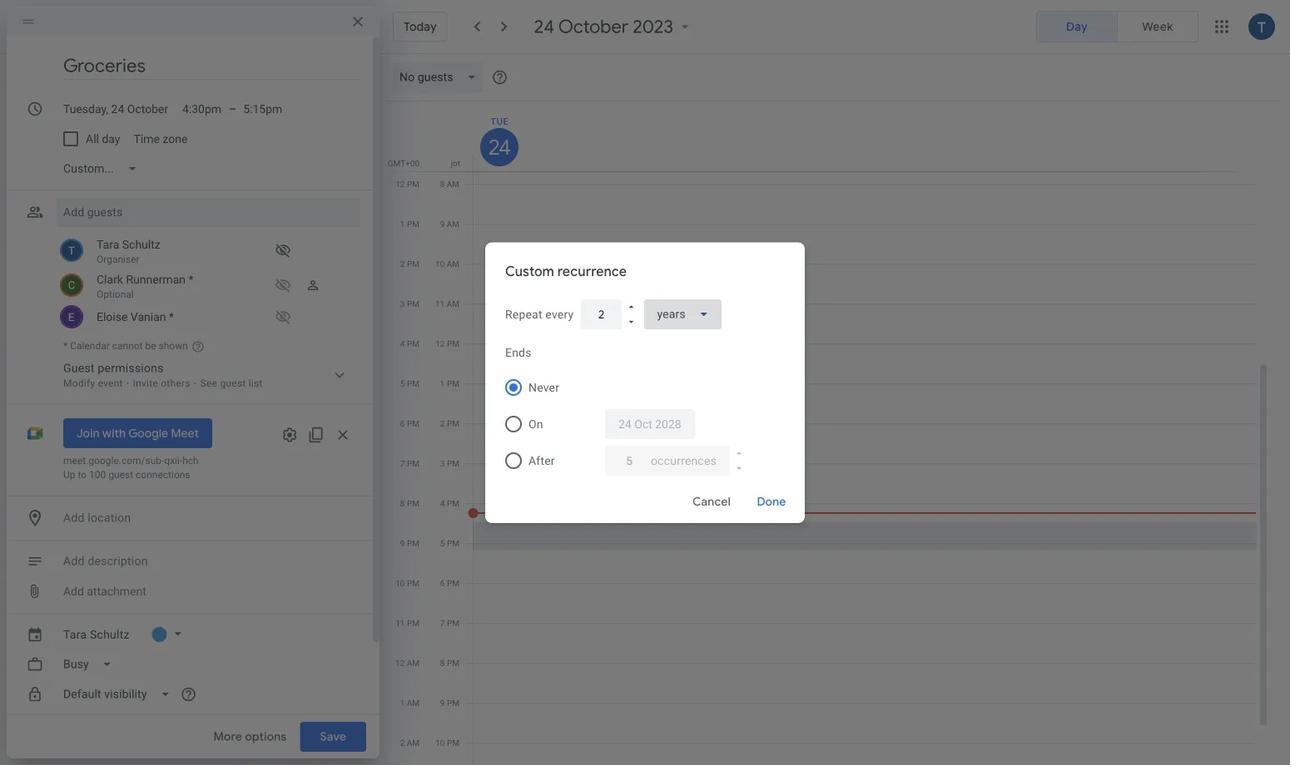 Task type: describe. For each thing, give the bounding box(es) containing it.
11 am
[[435, 299, 459, 309]]

1 vertical spatial 9 pm
[[440, 698, 459, 708]]

2 vertical spatial 10
[[435, 738, 445, 748]]

12 am
[[395, 658, 419, 668]]

repeat
[[505, 307, 542, 321]]

24 october 2023 button
[[527, 15, 700, 38]]

2 vertical spatial *
[[63, 340, 68, 352]]

gmt+00
[[388, 158, 419, 168]]

meet
[[171, 426, 199, 441]]

Occurrence count number field
[[618, 446, 641, 476]]

2 vertical spatial 1
[[400, 698, 405, 708]]

1 vertical spatial 1
[[440, 379, 445, 389]]

clark runnerman, optional tree item
[[57, 269, 360, 304]]

day
[[1066, 19, 1088, 34]]

2 vertical spatial 9
[[440, 698, 445, 708]]

qxii-
[[164, 455, 182, 467]]

100
[[89, 469, 106, 481]]

1 vertical spatial 8
[[400, 499, 405, 509]]

0 vertical spatial 3 pm
[[400, 299, 419, 309]]

1 horizontal spatial 4
[[440, 499, 445, 509]]

1 horizontal spatial 7 pm
[[440, 618, 459, 628]]

today
[[404, 19, 437, 34]]

eloise vanian *
[[97, 310, 174, 324]]

done button
[[745, 482, 798, 522]]

repeat every
[[505, 307, 574, 321]]

time zone
[[134, 132, 188, 146]]

0 horizontal spatial 7 pm
[[400, 459, 419, 469]]

october
[[558, 15, 629, 38]]

after
[[529, 454, 555, 468]]

1 vertical spatial 12 pm
[[435, 339, 459, 349]]

0 vertical spatial 6 pm
[[400, 419, 419, 429]]

0 vertical spatial 8
[[440, 179, 445, 189]]

am for 12 am
[[407, 658, 419, 668]]

* for clark runnerman * optional
[[188, 273, 193, 286]]

tara for tara schultz
[[63, 628, 87, 642]]

8 am
[[440, 179, 459, 189]]

1 am
[[400, 698, 419, 708]]

0 vertical spatial 9
[[440, 219, 445, 229]]

join with google meet link
[[63, 419, 212, 449]]

1 horizontal spatial 3
[[440, 459, 445, 469]]

0 vertical spatial 12 pm
[[396, 179, 419, 189]]

guests invited to this event. tree
[[57, 234, 360, 330]]

am for 8 am
[[447, 179, 459, 189]]

never
[[529, 381, 559, 394]]

0 vertical spatial 2 pm
[[400, 259, 419, 269]]

calendar
[[70, 340, 110, 352]]

done
[[757, 494, 786, 509]]

2 vertical spatial 2
[[400, 738, 405, 748]]

cancel
[[692, 494, 731, 509]]

cannot
[[112, 340, 143, 352]]

hch
[[182, 455, 199, 467]]

every
[[545, 307, 574, 321]]

2 vertical spatial 12
[[395, 658, 405, 668]]

1 vertical spatial 6 pm
[[440, 578, 459, 588]]

jot
[[451, 158, 460, 168]]

0 horizontal spatial 6
[[400, 419, 405, 429]]

0 vertical spatial 5
[[400, 379, 405, 389]]

0 horizontal spatial 8 pm
[[400, 499, 419, 509]]

am for 11 am
[[447, 299, 459, 309]]

1 horizontal spatial 1 pm
[[440, 379, 459, 389]]

11 for 11 pm
[[396, 618, 405, 628]]

0 horizontal spatial 4
[[400, 339, 405, 349]]

tara schultz organiser
[[97, 238, 160, 265]]

1 horizontal spatial 2 pm
[[440, 419, 459, 429]]

custom recurrence dialog
[[485, 242, 805, 523]]

0 vertical spatial 5 pm
[[400, 379, 419, 389]]

Week radio
[[1117, 11, 1198, 42]]

Date on which the recurrence ends text field
[[618, 409, 682, 439]]

custom recurrence
[[505, 263, 627, 279]]

option group containing day
[[1036, 11, 1198, 42]]

1 vertical spatial 7
[[440, 618, 445, 628]]

tara schultz
[[63, 628, 130, 642]]

join with google meet
[[77, 426, 199, 441]]

1 vertical spatial 2
[[440, 419, 445, 429]]

time zone button
[[127, 124, 194, 154]]



Task type: locate. For each thing, give the bounding box(es) containing it.
12 pm
[[396, 179, 419, 189], [435, 339, 459, 349]]

option group
[[1036, 11, 1198, 42], [499, 369, 785, 479]]

0 horizontal spatial 1 pm
[[400, 219, 419, 229]]

0 horizontal spatial 3 pm
[[400, 299, 419, 309]]

1 horizontal spatial 6
[[440, 578, 445, 588]]

0 horizontal spatial option group
[[499, 369, 785, 479]]

6 pm
[[400, 419, 419, 429], [440, 578, 459, 588]]

runnerman
[[126, 273, 186, 286]]

0 horizontal spatial *
[[63, 340, 68, 352]]

9 pm
[[400, 538, 419, 548], [440, 698, 459, 708]]

1 vertical spatial tara
[[63, 628, 87, 642]]

1 vertical spatial 5
[[440, 538, 445, 548]]

schultz inside tara schultz organiser
[[122, 238, 160, 251]]

schultz
[[122, 238, 160, 251], [90, 628, 130, 642]]

0 vertical spatial 8 pm
[[400, 499, 419, 509]]

11
[[435, 299, 445, 309], [396, 618, 405, 628]]

4 pm
[[400, 339, 419, 349], [440, 499, 459, 509]]

* right vanian
[[169, 310, 174, 324]]

5 pm
[[400, 379, 419, 389], [440, 538, 459, 548]]

option group inside custom recurrence dialog
[[499, 369, 785, 479]]

add attachment
[[63, 585, 146, 599]]

grid containing gmt+00
[[386, 102, 1270, 766]]

1 horizontal spatial 5 pm
[[440, 538, 459, 548]]

custom
[[505, 263, 554, 279]]

9 pm up 11 pm
[[400, 538, 419, 548]]

schultz for tara schultz
[[90, 628, 130, 642]]

0 horizontal spatial 10 pm
[[396, 578, 419, 588]]

12 down 11 am
[[435, 339, 445, 349]]

2023
[[633, 15, 674, 38]]

pm
[[407, 179, 419, 189], [407, 219, 419, 229], [407, 259, 419, 269], [407, 299, 419, 309], [407, 339, 419, 349], [447, 339, 459, 349], [407, 379, 419, 389], [447, 379, 459, 389], [407, 419, 419, 429], [447, 419, 459, 429], [407, 459, 419, 469], [447, 459, 459, 469], [407, 499, 419, 509], [447, 499, 459, 509], [407, 538, 419, 548], [447, 538, 459, 548], [407, 578, 419, 588], [447, 578, 459, 588], [407, 618, 419, 628], [447, 618, 459, 628], [447, 658, 459, 668], [447, 698, 459, 708], [447, 738, 459, 748]]

* inside eloise vanian tree item
[[169, 310, 174, 324]]

*
[[188, 273, 193, 286], [169, 310, 174, 324], [63, 340, 68, 352]]

schultz down add attachment
[[90, 628, 130, 642]]

10 up 11 am
[[435, 259, 445, 269]]

to element
[[229, 102, 237, 116]]

1 horizontal spatial 9 pm
[[440, 698, 459, 708]]

1 horizontal spatial 5
[[440, 538, 445, 548]]

1 vertical spatial 5 pm
[[440, 538, 459, 548]]

0 vertical spatial schultz
[[122, 238, 160, 251]]

9 am
[[440, 219, 459, 229]]

0 vertical spatial 7
[[400, 459, 405, 469]]

24 october 2023
[[534, 15, 674, 38]]

cancel button
[[685, 482, 738, 522]]

am down 10 am
[[447, 299, 459, 309]]

1 horizontal spatial 4 pm
[[440, 499, 459, 509]]

10
[[435, 259, 445, 269], [396, 578, 405, 588], [435, 738, 445, 748]]

tara schultz, organiser tree item
[[57, 234, 360, 269]]

* down tara schultz, organiser tree item
[[188, 273, 193, 286]]

ends
[[505, 346, 531, 359]]

11 pm
[[396, 618, 419, 628]]

2 horizontal spatial *
[[188, 273, 193, 286]]

schultz for tara schultz organiser
[[122, 238, 160, 251]]

am down 8 am
[[447, 219, 459, 229]]

am down '1 am'
[[407, 738, 419, 748]]

add
[[63, 585, 84, 599]]

am for 2 am
[[407, 738, 419, 748]]

1 horizontal spatial 3 pm
[[440, 459, 459, 469]]

0 horizontal spatial 6 pm
[[400, 419, 419, 429]]

1 horizontal spatial 7
[[440, 618, 445, 628]]

10 pm up 11 pm
[[396, 578, 419, 588]]

1 vertical spatial option group
[[499, 369, 785, 479]]

12 pm down gmt+00
[[396, 179, 419, 189]]

meet.google.com/sub-
[[63, 455, 164, 467]]

12
[[396, 179, 405, 189], [435, 339, 445, 349], [395, 658, 405, 668]]

0 horizontal spatial 11
[[396, 618, 405, 628]]

0 vertical spatial 10 pm
[[396, 578, 419, 588]]

8
[[440, 179, 445, 189], [400, 499, 405, 509], [440, 658, 445, 668]]

9 up 11 pm
[[400, 538, 405, 548]]

2 am
[[400, 738, 419, 748]]

1 pm left 9 am
[[400, 219, 419, 229]]

2
[[400, 259, 405, 269], [440, 419, 445, 429], [400, 738, 405, 748]]

24
[[534, 15, 555, 38]]

–
[[229, 102, 237, 116]]

on
[[529, 417, 543, 431]]

shown
[[159, 340, 188, 352]]

1 left 9 am
[[400, 219, 405, 229]]

column header
[[473, 102, 1257, 171]]

1 down 12 am
[[400, 698, 405, 708]]

10 pm
[[396, 578, 419, 588], [435, 738, 459, 748]]

0 vertical spatial 7 pm
[[400, 459, 419, 469]]

1 vertical spatial 2 pm
[[440, 419, 459, 429]]

0 vertical spatial tara
[[97, 238, 119, 251]]

9
[[440, 219, 445, 229], [400, 538, 405, 548], [440, 698, 445, 708]]

1
[[400, 219, 405, 229], [440, 379, 445, 389], [400, 698, 405, 708]]

0 vertical spatial option group
[[1036, 11, 1198, 42]]

time
[[134, 132, 160, 146]]

1 horizontal spatial 10 pm
[[435, 738, 459, 748]]

4
[[400, 339, 405, 349], [440, 499, 445, 509]]

11 down 10 am
[[435, 299, 445, 309]]

am for 9 am
[[447, 219, 459, 229]]

1 vertical spatial schultz
[[90, 628, 130, 642]]

with
[[102, 426, 126, 441]]

optional
[[97, 289, 134, 300]]

Add title text field
[[63, 53, 360, 78]]

all day
[[86, 132, 120, 146]]

1 vertical spatial 6
[[440, 578, 445, 588]]

0 horizontal spatial 5 pm
[[400, 379, 419, 389]]

0 horizontal spatial 5
[[400, 379, 405, 389]]

1 down 11 am
[[440, 379, 445, 389]]

* inside clark runnerman * optional
[[188, 273, 193, 286]]

6
[[400, 419, 405, 429], [440, 578, 445, 588]]

0 horizontal spatial 3
[[400, 299, 405, 309]]

all
[[86, 132, 99, 146]]

google
[[128, 426, 168, 441]]

1 vertical spatial 8 pm
[[440, 658, 459, 668]]

1 vertical spatial 11
[[396, 618, 405, 628]]

1 vertical spatial 12
[[435, 339, 445, 349]]

1 vertical spatial 1 pm
[[440, 379, 459, 389]]

1 vertical spatial 4
[[440, 499, 445, 509]]

none field inside custom recurrence dialog
[[644, 299, 722, 329]]

9 pm right '1 am'
[[440, 698, 459, 708]]

None field
[[644, 299, 722, 329]]

tara
[[97, 238, 119, 251], [63, 628, 87, 642]]

today button
[[393, 12, 448, 42]]

12 down 11 pm
[[395, 658, 405, 668]]

1 pm
[[400, 219, 419, 229], [440, 379, 459, 389]]

join
[[77, 426, 99, 441]]

1 pm down 11 am
[[440, 379, 459, 389]]

1 vertical spatial 7 pm
[[440, 618, 459, 628]]

be
[[145, 340, 156, 352]]

1 horizontal spatial 11
[[435, 299, 445, 309]]

eloise vanian tree item
[[57, 304, 360, 330]]

tara for tara schultz organiser
[[97, 238, 119, 251]]

1 horizontal spatial 12 pm
[[435, 339, 459, 349]]

12 down gmt+00
[[396, 179, 405, 189]]

organiser
[[97, 254, 139, 265]]

* for eloise vanian *
[[169, 310, 174, 324]]

1 vertical spatial 3
[[440, 459, 445, 469]]

10 right 2 am
[[435, 738, 445, 748]]

vanian
[[131, 310, 166, 324]]

12 pm down 11 am
[[435, 339, 459, 349]]

am for 10 am
[[447, 259, 459, 269]]

week
[[1142, 19, 1173, 34]]

10 up 11 pm
[[396, 578, 405, 588]]

* calendar cannot be shown
[[63, 340, 188, 352]]

tara up organiser
[[97, 238, 119, 251]]

guest
[[108, 469, 133, 481]]

9 right '1 am'
[[440, 698, 445, 708]]

0 vertical spatial 1 pm
[[400, 219, 419, 229]]

1 vertical spatial 9
[[400, 538, 405, 548]]

1 vertical spatial *
[[169, 310, 174, 324]]

0 vertical spatial 11
[[435, 299, 445, 309]]

to
[[78, 469, 87, 481]]

eloise
[[97, 310, 128, 324]]

8 pm
[[400, 499, 419, 509], [440, 658, 459, 668]]

0 vertical spatial 6
[[400, 419, 405, 429]]

tara down 'add'
[[63, 628, 87, 642]]

am up '1 am'
[[407, 658, 419, 668]]

clark
[[97, 273, 123, 286]]

am down the jot
[[447, 179, 459, 189]]

5
[[400, 379, 405, 389], [440, 538, 445, 548]]

1 horizontal spatial *
[[169, 310, 174, 324]]

0 vertical spatial 4
[[400, 339, 405, 349]]

0 horizontal spatial 7
[[400, 459, 405, 469]]

0 vertical spatial *
[[188, 273, 193, 286]]

0 vertical spatial 3
[[400, 299, 405, 309]]

0 horizontal spatial 12 pm
[[396, 179, 419, 189]]

1 vertical spatial 10 pm
[[435, 738, 459, 748]]

day
[[102, 132, 120, 146]]

0 vertical spatial 2
[[400, 259, 405, 269]]

1 horizontal spatial option group
[[1036, 11, 1198, 42]]

grid
[[386, 102, 1270, 766]]

attachment
[[87, 585, 146, 599]]

recurrence
[[557, 263, 627, 279]]

connections
[[136, 469, 190, 481]]

11 up 12 am
[[396, 618, 405, 628]]

7 pm
[[400, 459, 419, 469], [440, 618, 459, 628]]

up
[[63, 469, 75, 481]]

Day radio
[[1036, 11, 1118, 42]]

2 pm
[[400, 259, 419, 269], [440, 419, 459, 429]]

add attachment button
[[57, 577, 153, 607]]

0 horizontal spatial 9 pm
[[400, 538, 419, 548]]

0 vertical spatial 9 pm
[[400, 538, 419, 548]]

1 horizontal spatial 6 pm
[[440, 578, 459, 588]]

1 vertical spatial 4 pm
[[440, 499, 459, 509]]

am
[[447, 179, 459, 189], [447, 219, 459, 229], [447, 259, 459, 269], [447, 299, 459, 309], [407, 658, 419, 668], [407, 698, 419, 708], [407, 738, 419, 748]]

2 vertical spatial 8
[[440, 658, 445, 668]]

am up 2 am
[[407, 698, 419, 708]]

3
[[400, 299, 405, 309], [440, 459, 445, 469]]

* left calendar
[[63, 340, 68, 352]]

1 vertical spatial 3 pm
[[440, 459, 459, 469]]

7
[[400, 459, 405, 469], [440, 618, 445, 628]]

Years to repeat number field
[[594, 299, 609, 329]]

0 horizontal spatial tara
[[63, 628, 87, 642]]

1 horizontal spatial 8 pm
[[440, 658, 459, 668]]

zone
[[163, 132, 188, 146]]

schultz up organiser
[[122, 238, 160, 251]]

0 vertical spatial 4 pm
[[400, 339, 419, 349]]

0 horizontal spatial 2 pm
[[400, 259, 419, 269]]

clark runnerman * optional
[[97, 273, 193, 300]]

am down 9 am
[[447, 259, 459, 269]]

0 horizontal spatial 4 pm
[[400, 339, 419, 349]]

option group containing never
[[499, 369, 785, 479]]

1 horizontal spatial tara
[[97, 238, 119, 251]]

am for 1 am
[[407, 698, 419, 708]]

tara inside tara schultz organiser
[[97, 238, 119, 251]]

10 pm right 2 am
[[435, 738, 459, 748]]

0 vertical spatial 1
[[400, 219, 405, 229]]

0 vertical spatial 12
[[396, 179, 405, 189]]

10 am
[[435, 259, 459, 269]]

1 vertical spatial 10
[[396, 578, 405, 588]]

3 pm
[[400, 299, 419, 309], [440, 459, 459, 469]]

meet.google.com/sub-qxii-hch up to 100 guest connections
[[63, 455, 199, 481]]

0 vertical spatial 10
[[435, 259, 445, 269]]

9 up 10 am
[[440, 219, 445, 229]]

11 for 11 am
[[435, 299, 445, 309]]



Task type: vqa. For each thing, say whether or not it's contained in the screenshot.
wait!
no



